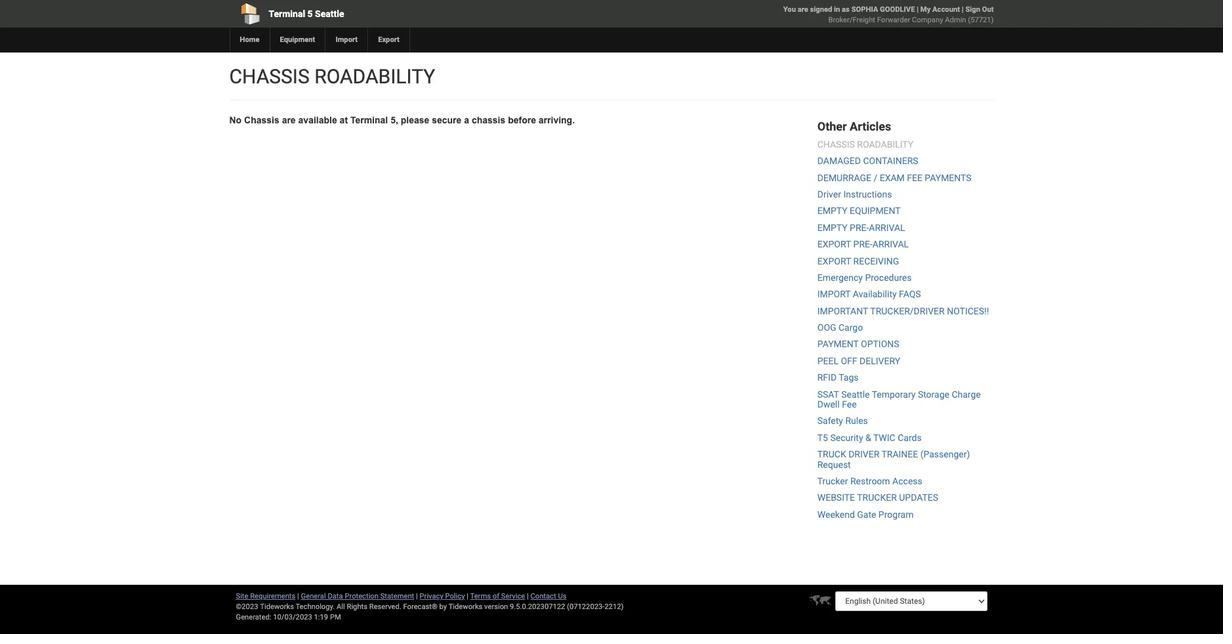 Task type: describe. For each thing, give the bounding box(es) containing it.
you are signed in as sophia goodlive | my account | sign out broker/freight forwarder company admin (57721)
[[784, 5, 994, 24]]

0 horizontal spatial roadability
[[315, 65, 436, 88]]

forecast®
[[403, 603, 438, 611]]

updates
[[900, 493, 939, 503]]

in
[[835, 5, 841, 14]]

storage
[[918, 389, 950, 400]]

0 vertical spatial terminal
[[269, 9, 305, 19]]

ssat seattle temporary storage charge dwell fee link
[[818, 389, 981, 410]]

generated:
[[236, 613, 271, 622]]

receiving
[[854, 256, 900, 266]]

terms of service link
[[470, 592, 525, 601]]

website
[[818, 493, 856, 503]]

1 empty from the top
[[818, 206, 848, 216]]

reserved.
[[369, 603, 402, 611]]

requirements
[[250, 592, 296, 601]]

0 vertical spatial seattle
[[315, 9, 344, 19]]

import
[[818, 289, 851, 300]]

delivery
[[860, 356, 901, 366]]

chassis roadability
[[229, 65, 436, 88]]

rfid tags link
[[818, 372, 859, 383]]

1 vertical spatial arrival
[[873, 239, 909, 250]]

trucker restroom access link
[[818, 476, 923, 487]]

(07122023-
[[567, 603, 605, 611]]

| left sign
[[962, 5, 964, 14]]

protection
[[345, 592, 379, 601]]

t5
[[818, 433, 829, 443]]

goodlive
[[881, 5, 916, 14]]

driver
[[849, 449, 880, 460]]

ssat
[[818, 389, 840, 400]]

2 empty from the top
[[818, 222, 848, 233]]

export pre-arrival link
[[818, 239, 909, 250]]

truck
[[818, 449, 847, 460]]

out
[[983, 5, 994, 14]]

contact us link
[[531, 592, 567, 601]]

damaged
[[818, 156, 861, 166]]

import
[[336, 35, 358, 44]]

signed
[[811, 5, 833, 14]]

5,
[[391, 115, 398, 125]]

at
[[340, 115, 348, 125]]

important
[[818, 306, 869, 316]]

driver instructions link
[[818, 189, 893, 200]]

export link
[[368, 28, 410, 53]]

general data protection statement link
[[301, 592, 414, 601]]

equipment
[[850, 206, 901, 216]]

admin
[[946, 16, 967, 24]]

emergency procedures link
[[818, 272, 912, 283]]

as
[[842, 5, 850, 14]]

payment
[[818, 339, 859, 350]]

procedures
[[866, 272, 912, 283]]

instructions
[[844, 189, 893, 200]]

trainee
[[882, 449, 919, 460]]

terminal 5 seattle
[[269, 9, 344, 19]]

home link
[[229, 28, 270, 53]]

import link
[[325, 28, 368, 53]]

a
[[464, 115, 469, 125]]

| up forecast®
[[416, 592, 418, 601]]

5
[[308, 9, 313, 19]]

notices!!
[[948, 306, 990, 316]]

by
[[440, 603, 447, 611]]

no chassis are available at terminal 5, please secure a chassis before arriving. other articles chassis roadability damaged containers demurrage / exam fee payments driver instructions empty equipment empty pre-arrival export pre-arrival export receiving emergency procedures import availability faqs important trucker/driver notices!! oog cargo payment options peel off delivery rfid tags ssat seattle temporary storage charge dwell fee safety rules t5 security & twic cards truck driver trainee (passenger) request trucker restroom access website trucker updates weekend gate program
[[229, 115, 990, 520]]

weekend
[[818, 509, 855, 520]]

secure
[[432, 115, 462, 125]]

you
[[784, 5, 796, 14]]

emergency
[[818, 272, 863, 283]]

access
[[893, 476, 923, 487]]

company
[[913, 16, 944, 24]]

site requirements link
[[236, 592, 296, 601]]

terminal inside no chassis are available at terminal 5, please secure a chassis before arriving. other articles chassis roadability damaged containers demurrage / exam fee payments driver instructions empty equipment empty pre-arrival export pre-arrival export receiving emergency procedures import availability faqs important trucker/driver notices!! oog cargo payment options peel off delivery rfid tags ssat seattle temporary storage charge dwell fee safety rules t5 security & twic cards truck driver trainee (passenger) request trucker restroom access website trucker updates weekend gate program
[[351, 115, 388, 125]]

website trucker updates link
[[818, 493, 939, 503]]

safety
[[818, 416, 844, 426]]

fee
[[908, 172, 923, 183]]

oog cargo link
[[818, 322, 864, 333]]

chassis
[[244, 115, 280, 125]]

0 vertical spatial arrival
[[870, 222, 906, 233]]

payments
[[925, 172, 972, 183]]

no
[[229, 115, 242, 125]]

version
[[485, 603, 508, 611]]

gate
[[858, 509, 877, 520]]

2 export from the top
[[818, 256, 852, 266]]

contact
[[531, 592, 557, 601]]

service
[[502, 592, 525, 601]]

tideworks
[[449, 603, 483, 611]]

dwell
[[818, 399, 840, 410]]



Task type: locate. For each thing, give the bounding box(es) containing it.
oog
[[818, 322, 837, 333]]

1 horizontal spatial chassis
[[818, 139, 855, 150]]

empty down empty equipment link
[[818, 222, 848, 233]]

| up the 9.5.0.202307122
[[527, 592, 529, 601]]

other
[[818, 119, 847, 133]]

©2023 tideworks
[[236, 603, 294, 611]]

export up the emergency
[[818, 256, 852, 266]]

general
[[301, 592, 326, 601]]

demurrage
[[818, 172, 872, 183]]

truck driver trainee (passenger) request link
[[818, 449, 971, 470]]

empty down the driver
[[818, 206, 848, 216]]

1 vertical spatial export
[[818, 256, 852, 266]]

articles
[[850, 119, 892, 133]]

equipment
[[280, 35, 315, 44]]

important trucker/driver notices!! link
[[818, 306, 990, 316]]

seattle inside no chassis are available at terminal 5, please secure a chassis before arriving. other articles chassis roadability damaged containers demurrage / exam fee payments driver instructions empty equipment empty pre-arrival export pre-arrival export receiving emergency procedures import availability faqs important trucker/driver notices!! oog cargo payment options peel off delivery rfid tags ssat seattle temporary storage charge dwell fee safety rules t5 security & twic cards truck driver trainee (passenger) request trucker restroom access website trucker updates weekend gate program
[[842, 389, 870, 400]]

export
[[378, 35, 400, 44]]

0 horizontal spatial seattle
[[315, 9, 344, 19]]

safety rules link
[[818, 416, 869, 426]]

| up tideworks
[[467, 592, 469, 601]]

security
[[831, 433, 864, 443]]

roadability up containers on the right top of page
[[858, 139, 914, 150]]

technology.
[[296, 603, 335, 611]]

9.5.0.202307122
[[510, 603, 566, 611]]

us
[[558, 592, 567, 601]]

data
[[328, 592, 343, 601]]

0 vertical spatial are
[[798, 5, 809, 14]]

1 horizontal spatial are
[[798, 5, 809, 14]]

seattle right 5
[[315, 9, 344, 19]]

empty equipment link
[[818, 206, 901, 216]]

terms
[[470, 592, 491, 601]]

/
[[874, 172, 878, 183]]

pre- down empty pre-arrival link
[[854, 239, 873, 250]]

are inside you are signed in as sophia goodlive | my account | sign out broker/freight forwarder company admin (57721)
[[798, 5, 809, 14]]

0 vertical spatial export
[[818, 239, 852, 250]]

equipment link
[[270, 28, 325, 53]]

sign
[[966, 5, 981, 14]]

export up the export receiving link
[[818, 239, 852, 250]]

2212)
[[605, 603, 624, 611]]

1 horizontal spatial seattle
[[842, 389, 870, 400]]

10/03/2023
[[273, 613, 312, 622]]

arrival up receiving
[[873, 239, 909, 250]]

&
[[866, 433, 872, 443]]

chassis up damaged
[[818, 139, 855, 150]]

privacy
[[420, 592, 444, 601]]

trucker
[[858, 493, 897, 503]]

arrival down equipment
[[870, 222, 906, 233]]

seattle down "tags"
[[842, 389, 870, 400]]

exam
[[880, 172, 905, 183]]

rfid
[[818, 372, 837, 383]]

0 horizontal spatial terminal
[[269, 9, 305, 19]]

broker/freight
[[829, 16, 876, 24]]

site requirements | general data protection statement | privacy policy | terms of service | contact us ©2023 tideworks technology. all rights reserved. forecast® by tideworks version 9.5.0.202307122 (07122023-2212) generated: 10/03/2023 1:19 pm
[[236, 592, 624, 622]]

are right chassis
[[282, 115, 296, 125]]

please
[[401, 115, 430, 125]]

0 vertical spatial pre-
[[850, 222, 870, 233]]

1 vertical spatial pre-
[[854, 239, 873, 250]]

are inside no chassis are available at terminal 5, please secure a chassis before arriving. other articles chassis roadability damaged containers demurrage / exam fee payments driver instructions empty equipment empty pre-arrival export pre-arrival export receiving emergency procedures import availability faqs important trucker/driver notices!! oog cargo payment options peel off delivery rfid tags ssat seattle temporary storage charge dwell fee safety rules t5 security & twic cards truck driver trainee (passenger) request trucker restroom access website trucker updates weekend gate program
[[282, 115, 296, 125]]

site
[[236, 592, 248, 601]]

t5 security & twic cards link
[[818, 433, 922, 443]]

terminal left 5,
[[351, 115, 388, 125]]

arrival
[[870, 222, 906, 233], [873, 239, 909, 250]]

tags
[[839, 372, 859, 383]]

empty
[[818, 206, 848, 216], [818, 222, 848, 233]]

chassis down the home link
[[229, 65, 310, 88]]

terminal left 5
[[269, 9, 305, 19]]

1 horizontal spatial terminal
[[351, 115, 388, 125]]

export
[[818, 239, 852, 250], [818, 256, 852, 266]]

demurrage / exam fee payments link
[[818, 172, 972, 183]]

twic
[[874, 433, 896, 443]]

0 vertical spatial chassis
[[229, 65, 310, 88]]

import availability faqs link
[[818, 289, 922, 300]]

1 vertical spatial terminal
[[351, 115, 388, 125]]

1:19
[[314, 613, 328, 622]]

peel
[[818, 356, 839, 366]]

seattle
[[315, 9, 344, 19], [842, 389, 870, 400]]

availability
[[853, 289, 897, 300]]

of
[[493, 592, 500, 601]]

request
[[818, 459, 851, 470]]

1 vertical spatial empty
[[818, 222, 848, 233]]

are
[[798, 5, 809, 14], [282, 115, 296, 125]]

options
[[861, 339, 900, 350]]

1 horizontal spatial roadability
[[858, 139, 914, 150]]

0 horizontal spatial chassis
[[229, 65, 310, 88]]

home
[[240, 35, 260, 44]]

policy
[[445, 592, 465, 601]]

1 vertical spatial roadability
[[858, 139, 914, 150]]

trucker/driver
[[871, 306, 945, 316]]

before
[[508, 115, 536, 125]]

program
[[879, 509, 914, 520]]

arriving.
[[539, 115, 575, 125]]

statement
[[381, 592, 414, 601]]

1 vertical spatial seattle
[[842, 389, 870, 400]]

(passenger)
[[921, 449, 971, 460]]

1 export from the top
[[818, 239, 852, 250]]

| left general
[[297, 592, 299, 601]]

my account link
[[921, 5, 961, 14]]

chassis
[[229, 65, 310, 88], [818, 139, 855, 150]]

| left my
[[917, 5, 919, 14]]

account
[[933, 5, 961, 14]]

rules
[[846, 416, 869, 426]]

weekend gate program link
[[818, 509, 914, 520]]

roadability down export link
[[315, 65, 436, 88]]

pre-
[[850, 222, 870, 233], [854, 239, 873, 250]]

chassis inside no chassis are available at terminal 5, please secure a chassis before arriving. other articles chassis roadability damaged containers demurrage / exam fee payments driver instructions empty equipment empty pre-arrival export pre-arrival export receiving emergency procedures import availability faqs important trucker/driver notices!! oog cargo payment options peel off delivery rfid tags ssat seattle temporary storage charge dwell fee safety rules t5 security & twic cards truck driver trainee (passenger) request trucker restroom access website trucker updates weekend gate program
[[818, 139, 855, 150]]

cards
[[898, 433, 922, 443]]

1 vertical spatial chassis
[[818, 139, 855, 150]]

pm
[[330, 613, 341, 622]]

roadability inside no chassis are available at terminal 5, please secure a chassis before arriving. other articles chassis roadability damaged containers demurrage / exam fee payments driver instructions empty equipment empty pre-arrival export pre-arrival export receiving emergency procedures import availability faqs important trucker/driver notices!! oog cargo payment options peel off delivery rfid tags ssat seattle temporary storage charge dwell fee safety rules t5 security & twic cards truck driver trainee (passenger) request trucker restroom access website trucker updates weekend gate program
[[858, 139, 914, 150]]

0 vertical spatial empty
[[818, 206, 848, 216]]

terminal 5 seattle link
[[229, 0, 537, 28]]

off
[[841, 356, 858, 366]]

0 horizontal spatial are
[[282, 115, 296, 125]]

peel off delivery link
[[818, 356, 901, 366]]

pre- down empty equipment link
[[850, 222, 870, 233]]

are right the you
[[798, 5, 809, 14]]

payment options link
[[818, 339, 900, 350]]

1 vertical spatial are
[[282, 115, 296, 125]]

terminal
[[269, 9, 305, 19], [351, 115, 388, 125]]

0 vertical spatial roadability
[[315, 65, 436, 88]]

fee
[[842, 399, 857, 410]]

forwarder
[[878, 16, 911, 24]]

export receiving link
[[818, 256, 900, 266]]



Task type: vqa. For each thing, say whether or not it's contained in the screenshot.
Don't
no



